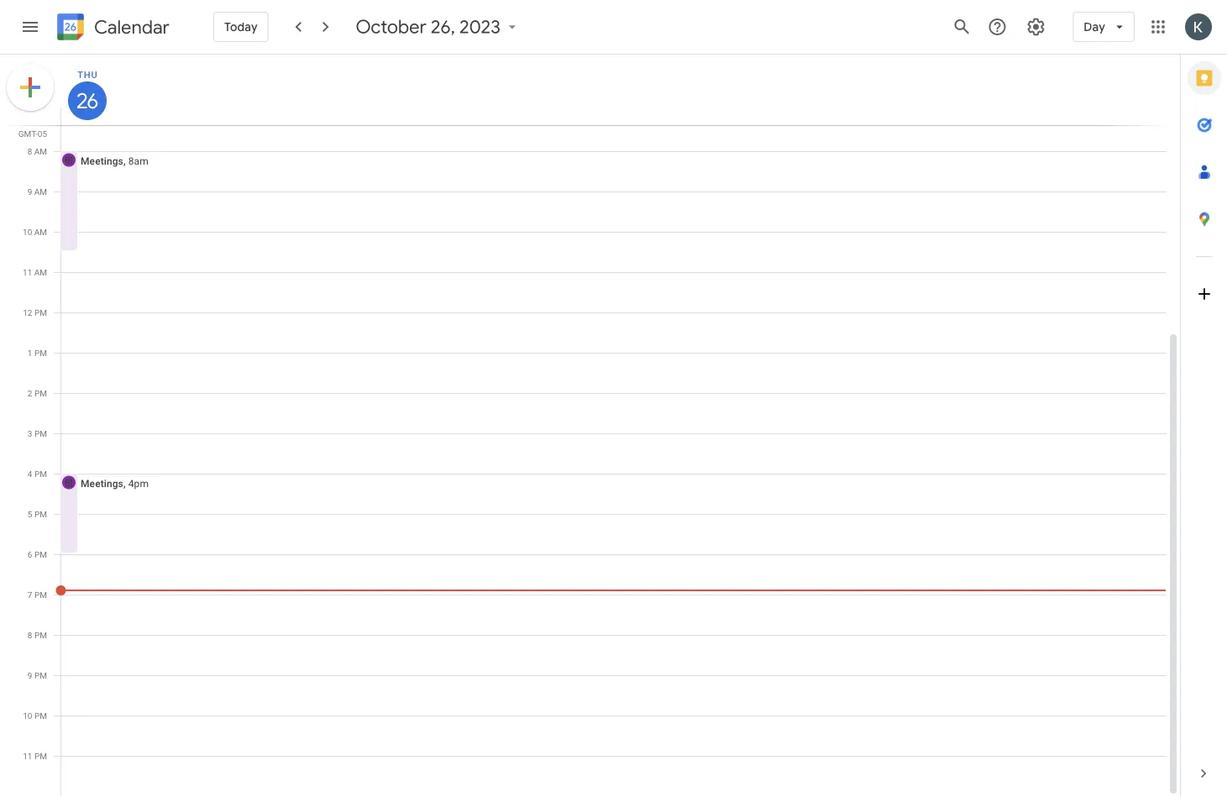 Task type: locate. For each thing, give the bounding box(es) containing it.
11 for 11 pm
[[23, 751, 32, 761]]

0 vertical spatial 11
[[23, 267, 32, 277]]

pm down 10 pm
[[34, 751, 47, 761]]

10 up 11 pm
[[23, 711, 32, 721]]

0 vertical spatial ,
[[123, 155, 126, 167]]

thursday, october 26, today element
[[68, 81, 107, 120]]

meetings left 8am
[[81, 155, 123, 167]]

pm for 11 pm
[[34, 751, 47, 761]]

2 8 from the top
[[28, 630, 32, 640]]

2 9 from the top
[[28, 670, 32, 680]]

10 up 11 am
[[23, 227, 32, 237]]

3
[[28, 428, 32, 438]]

8 for 8 pm
[[28, 630, 32, 640]]

1 vertical spatial 11
[[23, 751, 32, 761]]

pm right 5
[[34, 509, 47, 519]]

0 vertical spatial 9
[[27, 186, 32, 197]]

pm for 8 pm
[[34, 630, 47, 640]]

pm for 4 pm
[[34, 469, 47, 479]]

1 vertical spatial 9
[[28, 670, 32, 680]]

7
[[28, 590, 32, 600]]

today
[[224, 20, 258, 34]]

3 am from the top
[[34, 227, 47, 237]]

meetings , 4pm
[[81, 478, 149, 489]]

0 vertical spatial 8
[[27, 146, 32, 156]]

8 down 7 at the bottom left of the page
[[28, 630, 32, 640]]

am down 05
[[34, 146, 47, 156]]

6 pm from the top
[[34, 509, 47, 519]]

3 pm from the top
[[34, 388, 47, 398]]

12
[[23, 307, 32, 318]]

pm
[[34, 307, 47, 318], [34, 348, 47, 358], [34, 388, 47, 398], [34, 428, 47, 438], [34, 469, 47, 479], [34, 509, 47, 519], [34, 549, 47, 559], [34, 590, 47, 600], [34, 630, 47, 640], [34, 670, 47, 680], [34, 711, 47, 721], [34, 751, 47, 761]]

8
[[27, 146, 32, 156], [28, 630, 32, 640]]

1 pm
[[28, 348, 47, 358]]

9 pm
[[28, 670, 47, 680]]

11
[[23, 267, 32, 277], [23, 751, 32, 761]]

9 pm from the top
[[34, 630, 47, 640]]

pm right 6 at the bottom of page
[[34, 549, 47, 559]]

9
[[27, 186, 32, 197], [28, 670, 32, 680]]

1 am from the top
[[34, 146, 47, 156]]

calendar element
[[54, 10, 170, 47]]

1 pm from the top
[[34, 307, 47, 318]]

9 up 10 am
[[27, 186, 32, 197]]

8am
[[128, 155, 149, 167]]

6
[[28, 549, 32, 559]]

1 9 from the top
[[27, 186, 32, 197]]

day button
[[1073, 7, 1135, 47]]

pm right 4
[[34, 469, 47, 479]]

10 for 10 am
[[23, 227, 32, 237]]

1 vertical spatial 8
[[28, 630, 32, 640]]

day
[[1084, 20, 1105, 34]]

2 meetings from the top
[[81, 478, 123, 489]]

pm down 9 pm
[[34, 711, 47, 721]]

05
[[38, 129, 47, 139]]

meetings for meetings , 8am
[[81, 155, 123, 167]]

2023
[[460, 15, 501, 39]]

pm for 9 pm
[[34, 670, 47, 680]]

,
[[123, 155, 126, 167], [123, 478, 126, 489]]

pm for 7 pm
[[34, 590, 47, 600]]

11 up 12
[[23, 267, 32, 277]]

6 pm
[[28, 549, 47, 559]]

pm for 12 pm
[[34, 307, 47, 318]]

9 up 10 pm
[[28, 670, 32, 680]]

am down 9 am at the top left of page
[[34, 227, 47, 237]]

pm right 7 at the bottom left of the page
[[34, 590, 47, 600]]

2 am from the top
[[34, 186, 47, 197]]

11 am
[[23, 267, 47, 277]]

0 vertical spatial meetings
[[81, 155, 123, 167]]

1 11 from the top
[[23, 267, 32, 277]]

4 am from the top
[[34, 267, 47, 277]]

settings menu image
[[1026, 17, 1046, 37]]

10
[[23, 227, 32, 237], [23, 711, 32, 721]]

, left 4pm on the left bottom
[[123, 478, 126, 489]]

pm right 1
[[34, 348, 47, 358]]

10 pm from the top
[[34, 670, 47, 680]]

, for 4pm
[[123, 478, 126, 489]]

am up 12 pm
[[34, 267, 47, 277]]

2 pm from the top
[[34, 348, 47, 358]]

5 pm from the top
[[34, 469, 47, 479]]

1 , from the top
[[123, 155, 126, 167]]

meetings left 4pm on the left bottom
[[81, 478, 123, 489]]

pm for 10 pm
[[34, 711, 47, 721]]

9 am
[[27, 186, 47, 197]]

8 pm from the top
[[34, 590, 47, 600]]

pm down 8 pm
[[34, 670, 47, 680]]

gmt-05
[[18, 129, 47, 139]]

pm down 7 pm
[[34, 630, 47, 640]]

tab list
[[1181, 55, 1227, 750]]

1 vertical spatial ,
[[123, 478, 126, 489]]

12 pm from the top
[[34, 751, 47, 761]]

1 8 from the top
[[27, 146, 32, 156]]

1 meetings from the top
[[81, 155, 123, 167]]

pm right 12
[[34, 307, 47, 318]]

11 pm from the top
[[34, 711, 47, 721]]

am
[[34, 146, 47, 156], [34, 186, 47, 197], [34, 227, 47, 237], [34, 267, 47, 277]]

today button
[[213, 7, 269, 47]]

am down 8 am
[[34, 186, 47, 197]]

1 10 from the top
[[23, 227, 32, 237]]

pm for 6 pm
[[34, 549, 47, 559]]

11 pm
[[23, 751, 47, 761]]

calendar heading
[[91, 16, 170, 39]]

0 vertical spatial 10
[[23, 227, 32, 237]]

meetings
[[81, 155, 123, 167], [81, 478, 123, 489]]

pm right 2
[[34, 388, 47, 398]]

thu 26
[[76, 69, 98, 114]]

, left 8am
[[123, 155, 126, 167]]

pm for 3 pm
[[34, 428, 47, 438]]

1 vertical spatial meetings
[[81, 478, 123, 489]]

7 pm from the top
[[34, 549, 47, 559]]

11 down 10 pm
[[23, 751, 32, 761]]

1 vertical spatial 10
[[23, 711, 32, 721]]

8 down gmt-
[[27, 146, 32, 156]]

am for 11 am
[[34, 267, 47, 277]]

pm right 3
[[34, 428, 47, 438]]

2 10 from the top
[[23, 711, 32, 721]]

2 11 from the top
[[23, 751, 32, 761]]

4 pm from the top
[[34, 428, 47, 438]]

2 , from the top
[[123, 478, 126, 489]]



Task type: vqa. For each thing, say whether or not it's contained in the screenshot.
heading
no



Task type: describe. For each thing, give the bounding box(es) containing it.
5
[[28, 509, 32, 519]]

pm for 5 pm
[[34, 509, 47, 519]]

pm for 1 pm
[[34, 348, 47, 358]]

thu
[[78, 69, 98, 80]]

main drawer image
[[20, 17, 40, 37]]

8 pm
[[28, 630, 47, 640]]

2
[[28, 388, 32, 398]]

3 pm
[[28, 428, 47, 438]]

am for 9 am
[[34, 186, 47, 197]]

4
[[28, 469, 32, 479]]

gmt-
[[18, 129, 38, 139]]

10 am
[[23, 227, 47, 237]]

8 am
[[27, 146, 47, 156]]

8 for 8 am
[[27, 146, 32, 156]]

9 for 9 pm
[[28, 670, 32, 680]]

meetings for meetings , 4pm
[[81, 478, 123, 489]]

pm for 2 pm
[[34, 388, 47, 398]]

26 column header
[[60, 55, 1167, 125]]

11 for 11 am
[[23, 267, 32, 277]]

10 pm
[[23, 711, 47, 721]]

7 pm
[[28, 590, 47, 600]]

am for 10 am
[[34, 227, 47, 237]]

10 for 10 pm
[[23, 711, 32, 721]]

5 pm
[[28, 509, 47, 519]]

october 26, 2023
[[356, 15, 501, 39]]

am for 8 am
[[34, 146, 47, 156]]

october 26, 2023 button
[[349, 15, 528, 39]]

4 pm
[[28, 469, 47, 479]]

october
[[356, 15, 427, 39]]

calendar
[[94, 16, 170, 39]]

12 pm
[[23, 307, 47, 318]]

4pm
[[128, 478, 149, 489]]

meetings , 8am
[[81, 155, 149, 167]]

1
[[28, 348, 32, 358]]

2 pm
[[28, 388, 47, 398]]

9 for 9 am
[[27, 186, 32, 197]]

26
[[76, 88, 97, 114]]

, for 8am
[[123, 155, 126, 167]]

26,
[[431, 15, 455, 39]]

26 grid
[[0, 55, 1180, 797]]



